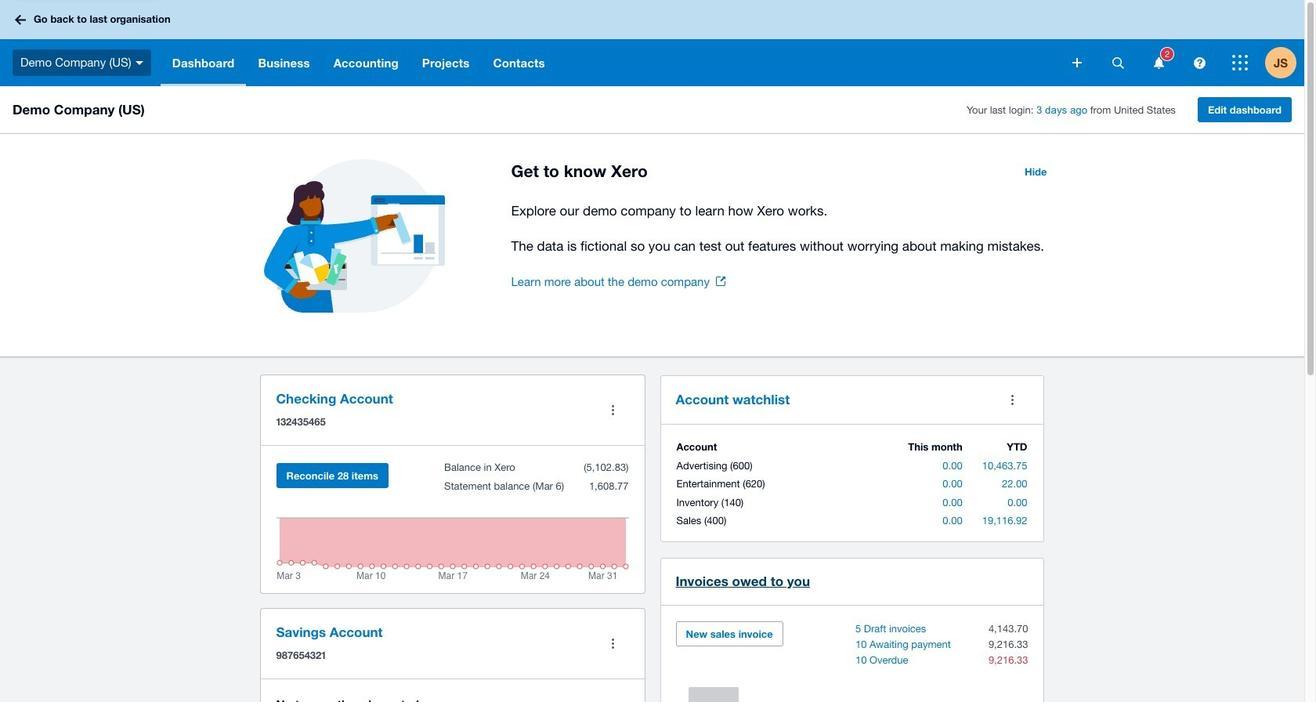 Task type: describe. For each thing, give the bounding box(es) containing it.
manage menu toggle image
[[598, 395, 629, 426]]

intro banner body element
[[511, 200, 1057, 257]]

2 horizontal spatial svg image
[[1112, 57, 1124, 69]]

0 horizontal spatial svg image
[[15, 14, 26, 25]]



Task type: locate. For each thing, give the bounding box(es) containing it.
banner
[[0, 0, 1305, 86]]

accounts watchlist options image
[[997, 384, 1029, 415]]

svg image
[[1233, 55, 1248, 71], [1154, 57, 1164, 69], [1194, 57, 1206, 69], [1073, 58, 1082, 67]]

1 horizontal spatial svg image
[[135, 61, 143, 65]]

svg image
[[15, 14, 26, 25], [1112, 57, 1124, 69], [135, 61, 143, 65]]



